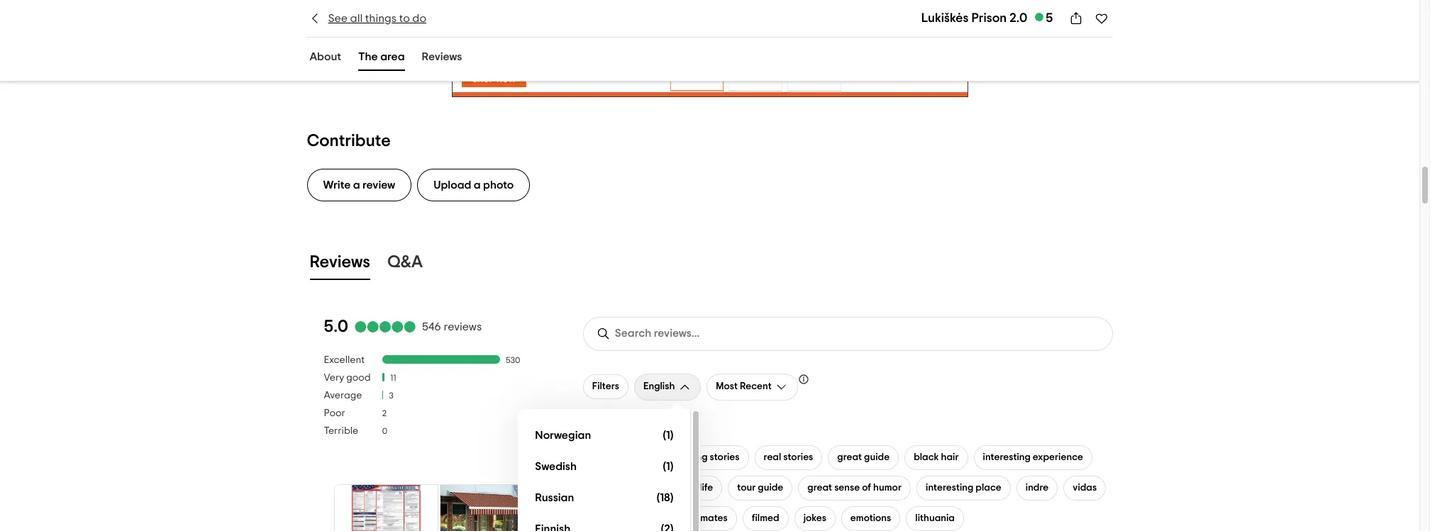 Task type: vqa. For each thing, say whether or not it's contained in the screenshot.


Task type: locate. For each thing, give the bounding box(es) containing it.
1 horizontal spatial great
[[837, 452, 862, 462]]

area
[[380, 51, 405, 62]]

prison
[[972, 12, 1007, 25]]

11
[[390, 374, 396, 383]]

stories inside button
[[710, 452, 740, 462]]

black
[[914, 452, 939, 462]]

a for write
[[353, 179, 360, 191]]

filmed button
[[743, 506, 789, 531]]

1 vertical spatial guide
[[758, 483, 784, 493]]

great for great guide
[[837, 452, 862, 462]]

1 vertical spatial tab list
[[290, 247, 1130, 283]]

most recent button
[[707, 374, 798, 401]]

great sense of humor button
[[798, 476, 911, 501]]

stories right real
[[784, 452, 813, 462]]

filmed
[[752, 513, 780, 523]]

great up sense
[[837, 452, 862, 462]]

1 stories from the left
[[710, 452, 740, 462]]

interesting experience
[[983, 452, 1083, 462]]

1 horizontal spatial guide
[[864, 452, 890, 462]]

guide for great guide
[[864, 452, 890, 462]]

reviews button up 5.0
[[307, 250, 373, 280]]

option
[[530, 421, 679, 452], [530, 452, 679, 483], [530, 483, 679, 514], [530, 514, 679, 531]]

option down the russian
[[530, 514, 679, 531]]

reviews down do
[[422, 51, 462, 62]]

tour guide
[[737, 483, 784, 493]]

reviews
[[422, 51, 462, 62], [310, 254, 370, 271]]

inmates
[[693, 513, 728, 523]]

option containing norwegian
[[530, 421, 679, 452]]

reviews button down do
[[419, 48, 465, 71]]

filters button
[[583, 375, 629, 400]]

stories up life
[[710, 452, 740, 462]]

1 horizontal spatial stories
[[784, 452, 813, 462]]

0 horizontal spatial a
[[353, 179, 360, 191]]

1 horizontal spatial reviews button
[[419, 48, 465, 71]]

ruta
[[649, 513, 667, 523]]

terrible
[[324, 426, 358, 436]]

mentions
[[626, 424, 672, 435]]

1 horizontal spatial a
[[474, 179, 481, 191]]

stories
[[710, 452, 740, 462], [784, 452, 813, 462]]

great
[[837, 452, 862, 462], [808, 483, 832, 493]]

daily life button
[[666, 476, 722, 501]]

guide
[[864, 452, 890, 462], [758, 483, 784, 493]]

3 option from the top
[[530, 483, 679, 514]]

advertisement region
[[452, 33, 968, 97], [333, 483, 546, 531]]

1 a from the left
[[353, 179, 360, 191]]

swedish
[[535, 461, 577, 473]]

black hair button
[[905, 445, 968, 470]]

most
[[716, 382, 738, 392]]

hair
[[941, 452, 959, 462]]

see all things to do link
[[307, 11, 427, 26]]

guide for tour guide
[[758, 483, 784, 493]]

option down popular on the bottom of page
[[530, 452, 679, 483]]

option containing swedish
[[530, 452, 679, 483]]

0 vertical spatial reviews
[[422, 51, 462, 62]]

of
[[862, 483, 871, 493]]

0 vertical spatial guide
[[864, 452, 890, 462]]

black hair
[[914, 452, 959, 462]]

(1) up (18)
[[663, 461, 674, 473]]

interesting up "place"
[[983, 452, 1031, 462]]

a right the write
[[353, 179, 360, 191]]

0 vertical spatial (1)
[[663, 430, 674, 441]]

2 (1) from the top
[[663, 461, 674, 473]]

(18)
[[657, 493, 674, 504]]

1 (1) from the top
[[663, 430, 674, 441]]

0 vertical spatial advertisement region
[[452, 33, 968, 97]]

0 vertical spatial tab list
[[290, 45, 482, 74]]

2 option from the top
[[530, 452, 679, 483]]

0 horizontal spatial guide
[[758, 483, 784, 493]]

2 tab list from the top
[[290, 247, 1130, 283]]

(1) up the interesting stories
[[663, 430, 674, 441]]

option down filters button
[[530, 421, 679, 452]]

poor
[[324, 408, 345, 418]]

very good
[[324, 373, 371, 383]]

interesting place
[[926, 483, 1002, 493]]

stories inside button
[[784, 452, 813, 462]]

1 horizontal spatial interesting
[[926, 483, 974, 493]]

q&a button
[[385, 250, 426, 280]]

reviews button
[[419, 48, 465, 71], [307, 250, 373, 280]]

option down swedish
[[530, 483, 679, 514]]

indre button
[[1017, 476, 1058, 501]]

tour
[[737, 483, 756, 493]]

interesting inside button
[[983, 452, 1031, 462]]

real stories
[[764, 452, 813, 462]]

2 a from the left
[[474, 179, 481, 191]]

tab list containing about
[[290, 45, 482, 74]]

the area button
[[355, 48, 408, 71]]

inmates button
[[683, 506, 737, 531]]

2 horizontal spatial interesting
[[983, 452, 1031, 462]]

interesting up the daily
[[660, 452, 708, 462]]

filter reviews element
[[324, 355, 555, 443]]

reviews up 5.0
[[310, 254, 370, 271]]

guide right tour
[[758, 483, 784, 493]]

0 vertical spatial reviews button
[[419, 48, 465, 71]]

daily life
[[675, 483, 713, 493]]

interesting place button
[[917, 476, 1011, 501]]

1 tab list from the top
[[290, 45, 482, 74]]

2.0
[[1010, 12, 1028, 25]]

3
[[389, 392, 394, 400]]

1 vertical spatial (1)
[[663, 461, 674, 473]]

upload a photo
[[434, 179, 514, 191]]

1 option from the top
[[530, 421, 679, 452]]

guide up the of
[[864, 452, 890, 462]]

1 horizontal spatial reviews
[[422, 51, 462, 62]]

english
[[644, 382, 675, 392]]

0 horizontal spatial great
[[808, 483, 832, 493]]

0 horizontal spatial reviews
[[310, 254, 370, 271]]

5.0
[[324, 318, 348, 335]]

546
[[422, 322, 441, 333]]

save to a trip image
[[1094, 11, 1109, 26]]

1 vertical spatial reviews
[[310, 254, 370, 271]]

upload
[[434, 179, 471, 191]]

vidas button
[[1064, 476, 1106, 501]]

0 vertical spatial great
[[837, 452, 862, 462]]

great left sense
[[808, 483, 832, 493]]

1 vertical spatial reviews button
[[307, 250, 373, 280]]

vidas
[[1073, 483, 1097, 493]]

tab list
[[290, 45, 482, 74], [290, 247, 1130, 283]]

interesting down 'hair'
[[926, 483, 974, 493]]

list box
[[518, 409, 701, 531]]

530
[[506, 356, 520, 365]]

1 vertical spatial great
[[808, 483, 832, 493]]

2 stories from the left
[[784, 452, 813, 462]]

stories for real stories
[[784, 452, 813, 462]]

a left photo
[[474, 179, 481, 191]]

(1)
[[663, 430, 674, 441], [663, 461, 674, 473]]

0 horizontal spatial stories
[[710, 452, 740, 462]]

0 horizontal spatial interesting
[[660, 452, 708, 462]]

see
[[328, 13, 348, 24]]

ruta button
[[639, 506, 678, 531]]

about button
[[307, 48, 344, 71]]

place
[[976, 483, 1002, 493]]



Task type: describe. For each thing, give the bounding box(es) containing it.
jokes button
[[794, 506, 836, 531]]

great guide button
[[828, 445, 899, 470]]

tab list containing reviews
[[290, 247, 1130, 283]]

upload a photo link
[[417, 169, 530, 201]]

4 option from the top
[[530, 514, 679, 531]]

write a review link
[[307, 169, 412, 201]]

norwegian
[[535, 430, 591, 441]]

review
[[363, 179, 395, 191]]

reviews for top reviews button
[[422, 51, 462, 62]]

0 horizontal spatial reviews button
[[307, 250, 373, 280]]

real stories button
[[755, 445, 823, 470]]

reviews for leftmost reviews button
[[310, 254, 370, 271]]

experience
[[1033, 452, 1083, 462]]

the area
[[358, 51, 405, 62]]

write
[[323, 179, 351, 191]]

tour guide button
[[728, 476, 793, 501]]

things
[[365, 13, 397, 24]]

most recent
[[716, 382, 772, 392]]

a for upload
[[474, 179, 481, 191]]

lithuania button
[[906, 506, 964, 531]]

indre
[[1026, 483, 1049, 493]]

to
[[399, 13, 410, 24]]

russian
[[535, 493, 574, 504]]

stories for interesting stories
[[710, 452, 740, 462]]

q&a
[[387, 254, 423, 271]]

interesting for interesting stories
[[660, 452, 708, 462]]

real
[[764, 452, 781, 462]]

Search search field
[[615, 327, 734, 341]]

good
[[346, 373, 371, 383]]

0
[[382, 427, 387, 436]]

contribute
[[307, 132, 391, 149]]

interesting stories button
[[651, 445, 749, 470]]

popular
[[583, 424, 623, 435]]

lukiškės
[[921, 12, 969, 25]]

humor
[[873, 483, 902, 493]]

sense
[[834, 483, 860, 493]]

(1) for swedish
[[663, 461, 674, 473]]

interesting stories
[[660, 452, 740, 462]]

great guide
[[837, 452, 890, 462]]

filters
[[592, 382, 619, 392]]

daily
[[675, 483, 698, 493]]

average
[[324, 391, 362, 401]]

(1) for norwegian
[[663, 430, 674, 441]]

popular mentions
[[583, 424, 672, 435]]

list box containing norwegian
[[518, 409, 701, 531]]

5.0 of 5 bubbles image
[[354, 322, 416, 333]]

2
[[382, 410, 387, 418]]

very
[[324, 373, 344, 383]]

emotions button
[[841, 506, 901, 531]]

about
[[310, 51, 341, 62]]

546 reviews
[[422, 322, 482, 333]]

write a review
[[323, 179, 395, 191]]

see all things to do
[[328, 13, 427, 24]]

excellent
[[324, 355, 365, 365]]

photo
[[483, 179, 514, 191]]

interesting for interesting experience
[[983, 452, 1031, 462]]

emotions
[[851, 513, 891, 523]]

search image
[[597, 327, 611, 341]]

recent
[[740, 382, 772, 392]]

the
[[358, 51, 378, 62]]

1 vertical spatial advertisement region
[[333, 483, 546, 531]]

lukiškės prison 2.0
[[921, 12, 1028, 25]]

life
[[700, 483, 713, 493]]

reviews
[[444, 322, 482, 333]]

all
[[350, 13, 363, 24]]

great for great sense of humor
[[808, 483, 832, 493]]

interesting experience button
[[974, 445, 1093, 470]]

english button
[[634, 374, 701, 401]]

interesting for interesting place
[[926, 483, 974, 493]]

jokes
[[804, 513, 826, 523]]

option containing russian
[[530, 483, 679, 514]]

share image
[[1069, 11, 1083, 26]]

do
[[412, 13, 427, 24]]

5
[[1046, 12, 1053, 25]]

great sense of humor
[[808, 483, 902, 493]]



